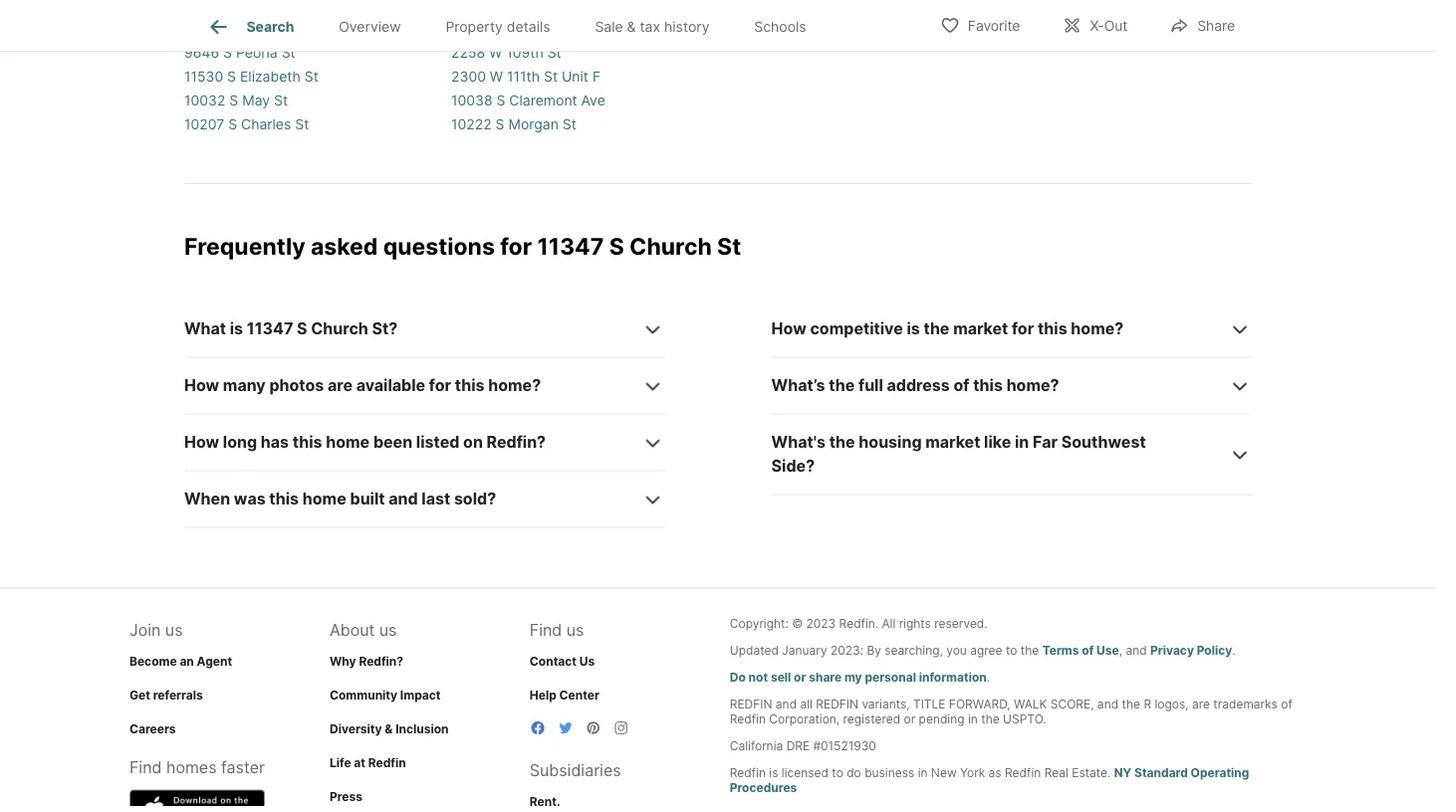 Task type: describe. For each thing, give the bounding box(es) containing it.
s for 9646
[[223, 44, 232, 61]]

2023
[[807, 617, 836, 632]]

updated
[[730, 644, 779, 659]]

property
[[446, 18, 503, 35]]

how many photos are available for this home?
[[184, 376, 541, 395]]

privacy
[[1151, 644, 1194, 659]]

2023:
[[831, 644, 864, 659]]

w for 2258
[[489, 44, 502, 61]]

in inside redfin and all redfin variants, title forward, walk score, and the r logos, are trademarks of redfin corporation, registered or pending in the uspto.
[[968, 713, 978, 727]]

11530 s elizabeth st
[[184, 68, 319, 85]]

search
[[246, 18, 294, 35]]

use
[[1097, 644, 1120, 659]]

help
[[530, 688, 557, 703]]

st for charles
[[295, 116, 309, 133]]

st for sangamon
[[310, 20, 324, 37]]

schools tab
[[732, 3, 829, 51]]

licensed
[[782, 767, 829, 781]]

x-
[[1090, 17, 1105, 34]]

title
[[914, 698, 946, 712]]

ny standard operating procedures
[[730, 767, 1250, 796]]

redfin right as
[[1005, 767, 1041, 781]]

0 horizontal spatial .
[[987, 671, 990, 685]]

us for join us
[[165, 621, 183, 641]]

when was this home built and last sold?
[[184, 490, 496, 509]]

us for find us
[[567, 621, 584, 641]]

the down forward,
[[982, 713, 1000, 727]]

address
[[887, 376, 950, 395]]

church inside dropdown button
[[311, 319, 368, 339]]

market inside what's the housing market like in far southwest side?
[[926, 433, 981, 452]]

us for about us
[[379, 621, 397, 641]]

become an agent
[[130, 655, 232, 669]]

1 horizontal spatial of
[[1082, 644, 1094, 659]]

9733
[[451, 20, 485, 37]]

what is 11347 s church st? button
[[184, 301, 665, 358]]

& for sale
[[627, 18, 636, 35]]

for for how competitive is the market for this home?
[[1012, 319, 1034, 339]]

community impact
[[330, 688, 441, 703]]

frequently asked questions for 11347 s church st
[[184, 232, 741, 260]]

find us
[[530, 621, 584, 641]]

#01521930
[[813, 740, 877, 754]]

operating
[[1191, 767, 1250, 781]]

0 vertical spatial market
[[954, 319, 1009, 339]]

frequently
[[184, 232, 305, 260]]

r
[[1144, 698, 1152, 712]]

york
[[960, 767, 986, 781]]

what's the housing market like in far southwest side?
[[772, 433, 1146, 476]]

dre
[[787, 740, 810, 754]]

side?
[[772, 457, 815, 476]]

charles
[[241, 116, 291, 133]]

what
[[184, 319, 226, 339]]

this up what's the full address of this home? dropdown button
[[1038, 319, 1068, 339]]

morgan
[[509, 116, 559, 133]]

has
[[261, 433, 289, 452]]

this up on
[[455, 376, 485, 395]]

many
[[223, 376, 266, 395]]

is for 11347
[[230, 319, 243, 339]]

how competitive is the market for this home?
[[772, 319, 1124, 339]]

2258 w 109th st
[[451, 44, 562, 61]]

what is 11347 s church st?
[[184, 319, 398, 339]]

is for licensed
[[769, 767, 779, 781]]

personal
[[865, 671, 916, 685]]

my
[[845, 671, 862, 685]]

share button
[[1153, 4, 1252, 45]]

california
[[730, 740, 783, 754]]

0 horizontal spatial new
[[786, 20, 816, 37]]

out
[[1105, 17, 1128, 34]]

tax
[[640, 18, 661, 35]]

st for may
[[274, 92, 288, 109]]

s for 10207
[[228, 116, 237, 133]]

9733 s wood st link
[[451, 20, 558, 37]]

been
[[374, 433, 413, 452]]

asked
[[311, 232, 378, 260]]

center
[[560, 688, 600, 703]]

press button
[[330, 790, 363, 804]]

redfin up procedures
[[730, 767, 766, 781]]

terms
[[1043, 644, 1079, 659]]

how for how many photos are available for this home?
[[184, 376, 219, 395]]

the left the terms
[[1021, 644, 1039, 659]]

real
[[1045, 767, 1069, 781]]

do
[[847, 767, 862, 781]]

at
[[354, 756, 366, 771]]

st for morgan
[[563, 116, 577, 133]]

s for 10032
[[229, 92, 238, 109]]

ave
[[581, 92, 606, 109]]

2300
[[451, 68, 486, 85]]

when
[[184, 490, 230, 509]]

how many photos are available for this home? button
[[184, 358, 665, 415]]

w for 2300
[[490, 68, 503, 85]]

s for 10222
[[496, 116, 505, 133]]

life at redfin
[[330, 756, 406, 771]]

the left r
[[1122, 698, 1141, 712]]

redfin right at
[[368, 756, 406, 771]]

10207 s charles st
[[184, 116, 309, 133]]

how for how long has this home been listed on redfin?
[[184, 433, 219, 452]]

ny standard operating procedures link
[[730, 767, 1250, 796]]

st?
[[372, 319, 398, 339]]

redfin pinterest image
[[586, 721, 602, 737]]

life at redfin button
[[330, 756, 406, 771]]

procedures
[[730, 782, 797, 796]]

privacy policy link
[[1151, 644, 1233, 659]]

may
[[242, 92, 270, 109]]

home inside dropdown button
[[326, 433, 370, 452]]

this inside 'dropdown button'
[[269, 490, 299, 509]]

and left all
[[776, 698, 797, 712]]

home inside 'dropdown button'
[[303, 490, 346, 509]]

9646 s peoria st link
[[184, 44, 296, 61]]

what's the full address of this home? button
[[772, 358, 1252, 415]]

pending
[[919, 713, 965, 727]]

s for 10038
[[497, 92, 506, 109]]

10038 s claremont ave
[[451, 92, 606, 109]]

the left full
[[829, 376, 855, 395]]

1 vertical spatial redfin?
[[359, 655, 404, 669]]

2258 w 109th st link
[[451, 44, 562, 61]]

property details tab
[[423, 3, 573, 51]]

2300 w 111th st unit f
[[451, 68, 601, 85]]



Task type: vqa. For each thing, say whether or not it's contained in the screenshot.
HOW MANY PHOTOS ARE AVAILABLE FOR THIS HOME? dropdown button
yes



Task type: locate. For each thing, give the bounding box(es) containing it.
2 horizontal spatial is
[[907, 319, 920, 339]]

1 vertical spatial &
[[385, 722, 393, 737]]

redfin up california
[[730, 713, 766, 727]]

0 vertical spatial to
[[1006, 644, 1018, 659]]

subsidiaries
[[530, 762, 621, 781]]

why redfin? button
[[330, 655, 404, 669]]

1 horizontal spatial us
[[379, 621, 397, 641]]

this right the was
[[269, 490, 299, 509]]

2 us from the left
[[379, 621, 397, 641]]

1 vertical spatial market
[[926, 433, 981, 452]]

the inside what's the housing market like in far southwest side?
[[830, 433, 855, 452]]

is right the competitive
[[907, 319, 920, 339]]

0 horizontal spatial are
[[328, 376, 353, 395]]

and right ,
[[1126, 644, 1147, 659]]

home left built
[[303, 490, 346, 509]]

community
[[330, 688, 398, 703]]

. up "trademarks" on the bottom right
[[1233, 644, 1236, 659]]

find down careers button
[[130, 759, 162, 778]]

of right "trademarks" on the bottom right
[[1281, 698, 1293, 712]]

1 horizontal spatial for
[[500, 232, 532, 260]]

0 vertical spatial &
[[627, 18, 636, 35]]

2 vertical spatial how
[[184, 433, 219, 452]]

1 horizontal spatial redfin
[[816, 698, 859, 712]]

0 vertical spatial redfin?
[[487, 433, 546, 452]]

1 horizontal spatial to
[[1006, 644, 1018, 659]]

st for elizabeth
[[305, 68, 319, 85]]

1 horizontal spatial all
[[882, 617, 896, 632]]

january
[[782, 644, 828, 659]]

for up what's the full address of this home? dropdown button
[[1012, 319, 1034, 339]]

& right diversity
[[385, 722, 393, 737]]

w down 2258 w 109th st link
[[490, 68, 503, 85]]

0 horizontal spatial redfin
[[730, 698, 773, 712]]

1 horizontal spatial or
[[904, 713, 916, 727]]

0 vertical spatial find
[[530, 621, 562, 641]]

1 horizontal spatial are
[[1193, 698, 1210, 712]]

3 us from the left
[[567, 621, 584, 641]]

0 horizontal spatial or
[[794, 671, 806, 685]]

0 vertical spatial of
[[954, 376, 970, 395]]

sell
[[771, 671, 791, 685]]

church
[[630, 232, 712, 260], [311, 319, 368, 339]]

find homes faster
[[130, 759, 265, 778]]

redfin down share
[[816, 698, 859, 712]]

0 horizontal spatial church
[[311, 319, 368, 339]]

1 horizontal spatial new
[[931, 767, 957, 781]]

1 vertical spatial are
[[1193, 698, 1210, 712]]

was
[[234, 490, 266, 509]]

0 vertical spatial for
[[500, 232, 532, 260]]

11347
[[537, 232, 604, 260], [247, 319, 293, 339]]

home?
[[1071, 319, 1124, 339], [488, 376, 541, 395], [1007, 376, 1060, 395]]

s inside what is 11347 s church st? dropdown button
[[297, 319, 307, 339]]

listings
[[820, 20, 871, 37]]

of inside redfin and all redfin variants, title forward, walk score, and the r logos, are trademarks of redfin corporation, registered or pending in the uspto.
[[1281, 698, 1293, 712]]

logos,
[[1155, 698, 1189, 712]]

10207 s charles st link
[[184, 116, 309, 133]]

0 vertical spatial how
[[772, 319, 807, 339]]

s for 9733
[[489, 20, 498, 37]]

f
[[593, 68, 601, 85]]

&
[[627, 18, 636, 35], [385, 722, 393, 737]]

0 horizontal spatial redfin?
[[359, 655, 404, 669]]

find up the contact
[[530, 621, 562, 641]]

contact us
[[530, 655, 595, 669]]

10032 s may st link
[[184, 92, 288, 109]]

how long has this home been listed on redfin? button
[[184, 415, 665, 472]]

overview tab
[[317, 3, 423, 51]]

home? for how competitive is the market for this home?
[[1071, 319, 1124, 339]]

why redfin?
[[330, 655, 404, 669]]

s for 9944
[[224, 20, 232, 37]]

11347 inside what is 11347 s church st? dropdown button
[[247, 319, 293, 339]]

1 horizontal spatial home?
[[1007, 376, 1060, 395]]

st for 111th
[[544, 68, 558, 85]]

for for how many photos are available for this home?
[[429, 376, 451, 395]]

download the redfin app on the apple app store image
[[130, 791, 265, 808]]

in left far
[[1015, 433, 1029, 452]]

help center
[[530, 688, 600, 703]]

st for peoria
[[282, 44, 296, 61]]

new left york
[[931, 767, 957, 781]]

for right available
[[429, 376, 451, 395]]

details
[[507, 18, 551, 35]]

find for find homes faster
[[130, 759, 162, 778]]

copyright: © 2023 redfin. all rights reserved.
[[730, 617, 988, 632]]

st for wood
[[544, 20, 558, 37]]

2 horizontal spatial us
[[567, 621, 584, 641]]

2 vertical spatial for
[[429, 376, 451, 395]]

us right the about
[[379, 621, 397, 641]]

of left use
[[1082, 644, 1094, 659]]

and inside 'dropdown button'
[[389, 490, 418, 509]]

for right questions
[[500, 232, 532, 260]]

0 vertical spatial home
[[326, 433, 370, 452]]

0 vertical spatial 11347
[[537, 232, 604, 260]]

0 horizontal spatial 11347
[[247, 319, 293, 339]]

redfin inside redfin and all redfin variants, title forward, walk score, and the r logos, are trademarks of redfin corporation, registered or pending in the uspto.
[[730, 713, 766, 727]]

1 vertical spatial all
[[882, 617, 896, 632]]

1 vertical spatial find
[[130, 759, 162, 778]]

how long has this home been listed on redfin?
[[184, 433, 546, 452]]

1 w from the top
[[489, 44, 502, 61]]

redfin instagram image
[[614, 721, 629, 737]]

0 horizontal spatial in
[[918, 767, 928, 781]]

sale & tax history
[[595, 18, 710, 35]]

0 horizontal spatial of
[[954, 376, 970, 395]]

and right score,
[[1098, 698, 1119, 712]]

far
[[1033, 433, 1058, 452]]

and
[[389, 490, 418, 509], [1126, 644, 1147, 659], [776, 698, 797, 712], [1098, 698, 1119, 712]]

in inside what's the housing market like in far southwest side?
[[1015, 433, 1029, 452]]

0 vertical spatial new
[[786, 20, 816, 37]]

1 vertical spatial how
[[184, 376, 219, 395]]

overview
[[339, 18, 401, 35]]

redfin
[[730, 713, 766, 727], [368, 756, 406, 771], [730, 767, 766, 781], [1005, 767, 1041, 781]]

1 horizontal spatial .
[[1233, 644, 1236, 659]]

1 horizontal spatial redfin?
[[487, 433, 546, 452]]

help center button
[[530, 688, 600, 703]]

1 vertical spatial home
[[303, 490, 346, 509]]

10038 s claremont ave link
[[451, 92, 606, 109]]

2 horizontal spatial home?
[[1071, 319, 1124, 339]]

all left 60643
[[718, 20, 734, 37]]

score,
[[1051, 698, 1094, 712]]

0 vertical spatial all
[[718, 20, 734, 37]]

& left 'tax'
[[627, 18, 636, 35]]

10032 s may st
[[184, 92, 288, 109]]

0 horizontal spatial find
[[130, 759, 162, 778]]

home left been
[[326, 433, 370, 452]]

us right join
[[165, 621, 183, 641]]

how up what's
[[772, 319, 807, 339]]

redfin down not
[[730, 698, 773, 712]]

s for 11530
[[227, 68, 236, 85]]

to right 'agree'
[[1006, 644, 1018, 659]]

terms of use link
[[1043, 644, 1120, 659]]

0 vertical spatial in
[[1015, 433, 1029, 452]]

1 horizontal spatial 11347
[[537, 232, 604, 260]]

tab list containing search
[[184, 0, 845, 51]]

sangamon
[[236, 20, 306, 37]]

are inside redfin and all redfin variants, title forward, walk score, and the r logos, are trademarks of redfin corporation, registered or pending in the uspto.
[[1193, 698, 1210, 712]]

us up the us
[[567, 621, 584, 641]]

home? for how many photos are available for this home?
[[488, 376, 541, 395]]

what's the housing market like in far southwest side? button
[[772, 415, 1252, 496]]

10222
[[451, 116, 492, 133]]

is right the 'what'
[[230, 319, 243, 339]]

©
[[792, 617, 803, 632]]

10222 s morgan st link
[[451, 116, 577, 133]]

or inside redfin and all redfin variants, title forward, walk score, and the r logos, are trademarks of redfin corporation, registered or pending in the uspto.
[[904, 713, 916, 727]]

an
[[180, 655, 194, 669]]

last
[[422, 490, 450, 509]]

0 horizontal spatial to
[[832, 767, 844, 781]]

by
[[867, 644, 882, 659]]

& for diversity
[[385, 722, 393, 737]]

sale & tax history tab
[[573, 3, 732, 51]]

this up 'like' at right bottom
[[974, 376, 1003, 395]]

0 vertical spatial w
[[489, 44, 502, 61]]

this
[[1038, 319, 1068, 339], [455, 376, 485, 395], [974, 376, 1003, 395], [293, 433, 322, 452], [269, 490, 299, 509]]

9944
[[184, 20, 220, 37]]

california dre #01521930
[[730, 740, 877, 754]]

get referrals button
[[130, 688, 203, 703]]

2 redfin from the left
[[816, 698, 859, 712]]

1 vertical spatial w
[[490, 68, 503, 85]]

information
[[919, 671, 987, 685]]

to left do
[[832, 767, 844, 781]]

and left last
[[389, 490, 418, 509]]

as
[[989, 767, 1002, 781]]

redfin? right on
[[487, 433, 546, 452]]

w down 9733 s wood st link
[[489, 44, 502, 61]]

join us
[[130, 621, 183, 641]]

0 vertical spatial or
[[794, 671, 806, 685]]

redfin twitter image
[[558, 721, 574, 737]]

0 horizontal spatial all
[[718, 20, 734, 37]]

us
[[165, 621, 183, 641], [379, 621, 397, 641], [567, 621, 584, 641]]

1 vertical spatial 11347
[[247, 319, 293, 339]]

the up address
[[924, 319, 950, 339]]

listed
[[416, 433, 460, 452]]

about us
[[330, 621, 397, 641]]

1 vertical spatial of
[[1082, 644, 1094, 659]]

all left the rights
[[882, 617, 896, 632]]

1 redfin from the left
[[730, 698, 773, 712]]

this right has
[[293, 433, 322, 452]]

1 vertical spatial to
[[832, 767, 844, 781]]

1 vertical spatial in
[[968, 713, 978, 727]]

1 horizontal spatial in
[[968, 713, 978, 727]]

of inside dropdown button
[[954, 376, 970, 395]]

of right address
[[954, 376, 970, 395]]

sale
[[595, 18, 623, 35]]

faster
[[221, 759, 265, 778]]

0 horizontal spatial &
[[385, 722, 393, 737]]

market left 'like' at right bottom
[[926, 433, 981, 452]]

st for 109th
[[548, 44, 562, 61]]

variants,
[[862, 698, 910, 712]]

2 vertical spatial in
[[918, 767, 928, 781]]

redfin and all redfin variants, title forward, walk score, and the r logos, are trademarks of redfin corporation, registered or pending in the uspto.
[[730, 698, 1293, 727]]

redfin facebook image
[[530, 721, 546, 737]]

0 vertical spatial .
[[1233, 644, 1236, 659]]

0 vertical spatial church
[[630, 232, 712, 260]]

2 horizontal spatial for
[[1012, 319, 1034, 339]]

how for how competitive is the market for this home?
[[772, 319, 807, 339]]

1 vertical spatial .
[[987, 671, 990, 685]]

1 vertical spatial new
[[931, 767, 957, 781]]

of
[[954, 376, 970, 395], [1082, 644, 1094, 659], [1281, 698, 1293, 712]]

in right business
[[918, 767, 928, 781]]

questions
[[383, 232, 495, 260]]

the right "what's"
[[830, 433, 855, 452]]

9944 s sangamon st
[[184, 20, 324, 37]]

10222 s morgan st
[[451, 116, 577, 133]]

market up what's the full address of this home? dropdown button
[[954, 319, 1009, 339]]

when was this home built and last sold? button
[[184, 472, 665, 528]]

0 horizontal spatial for
[[429, 376, 451, 395]]

0 horizontal spatial home?
[[488, 376, 541, 395]]

us
[[580, 655, 595, 669]]

1 horizontal spatial find
[[530, 621, 562, 641]]

do
[[730, 671, 746, 685]]

not
[[749, 671, 768, 685]]

2 vertical spatial of
[[1281, 698, 1293, 712]]

ny
[[1115, 767, 1132, 781]]

& inside sale & tax history tab
[[627, 18, 636, 35]]

2258
[[451, 44, 485, 61]]

1 us from the left
[[165, 621, 183, 641]]

find for find us
[[530, 621, 562, 641]]

redfin? inside dropdown button
[[487, 433, 546, 452]]

1 vertical spatial church
[[311, 319, 368, 339]]

redfin is licensed to do business in new york as redfin real estate.
[[730, 767, 1115, 781]]

tab list
[[184, 0, 845, 51]]

press
[[330, 790, 363, 804]]

history
[[665, 18, 710, 35]]

southwest
[[1062, 433, 1146, 452]]

2 horizontal spatial in
[[1015, 433, 1029, 452]]

11530 s elizabeth st link
[[184, 68, 319, 85]]

. down 'agree'
[[987, 671, 990, 685]]

1 vertical spatial for
[[1012, 319, 1034, 339]]

109th
[[506, 44, 544, 61]]

in down forward,
[[968, 713, 978, 727]]

111th
[[507, 68, 540, 85]]

redfin.
[[839, 617, 879, 632]]

1 horizontal spatial church
[[630, 232, 712, 260]]

redfin? up community impact
[[359, 655, 404, 669]]

0 horizontal spatial us
[[165, 621, 183, 641]]

how left long
[[184, 433, 219, 452]]

peoria
[[236, 44, 278, 61]]

how left many
[[184, 376, 219, 395]]

market
[[954, 319, 1009, 339], [926, 433, 981, 452]]

1 horizontal spatial is
[[769, 767, 779, 781]]

1 vertical spatial or
[[904, 713, 916, 727]]

new right 60643
[[786, 20, 816, 37]]

1 horizontal spatial &
[[627, 18, 636, 35]]

housing
[[859, 433, 922, 452]]

are right photos
[[328, 376, 353, 395]]

or right the sell
[[794, 671, 806, 685]]

0 horizontal spatial is
[[230, 319, 243, 339]]

or down title
[[904, 713, 916, 727]]

is up procedures
[[769, 767, 779, 781]]

2 horizontal spatial of
[[1281, 698, 1293, 712]]

full
[[859, 376, 884, 395]]

are inside how many photos are available for this home? dropdown button
[[328, 376, 353, 395]]

2 w from the top
[[490, 68, 503, 85]]

are right "logos,"
[[1193, 698, 1210, 712]]

do not sell or share my personal information link
[[730, 671, 987, 685]]

what's
[[772, 376, 826, 395]]

0 vertical spatial are
[[328, 376, 353, 395]]



